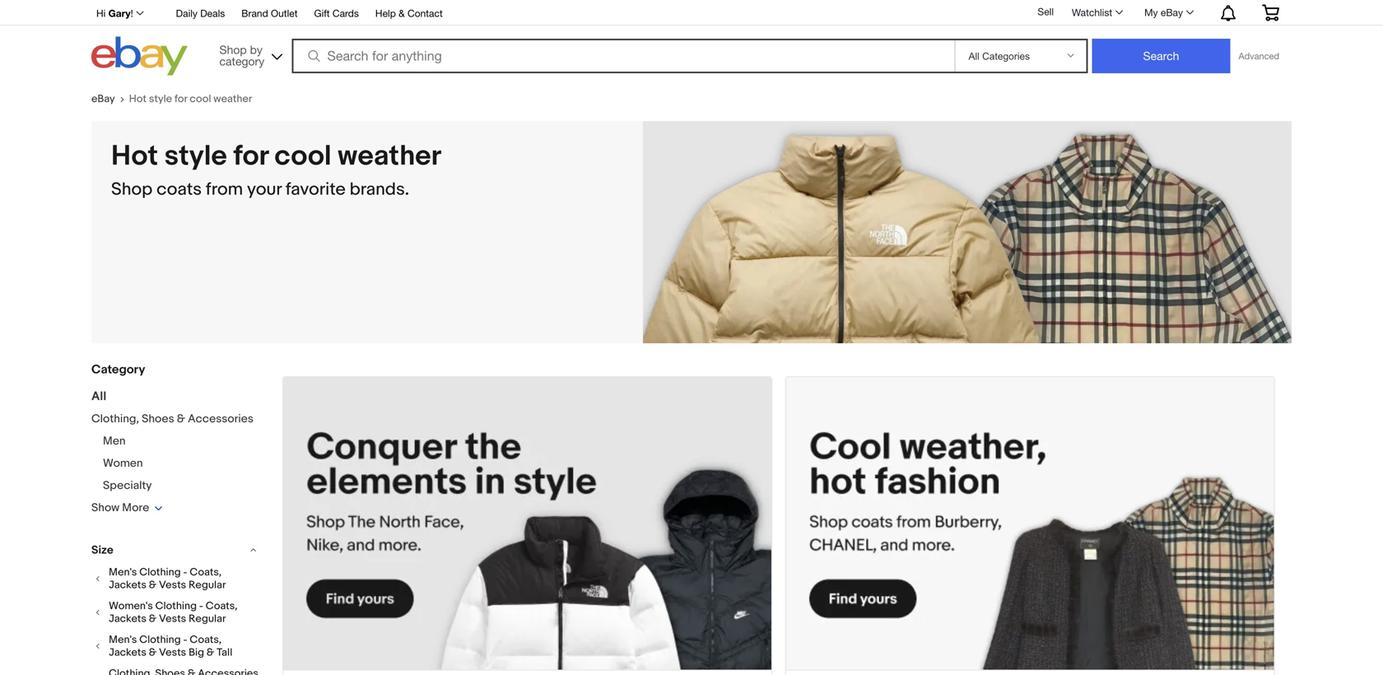 Task type: locate. For each thing, give the bounding box(es) containing it.
all
[[91, 389, 106, 404]]

0 vertical spatial style
[[149, 93, 172, 105]]

1 vertical spatial cool
[[275, 139, 332, 173]]

- down men's clothing - coats, jackets & vests regular dropdown button
[[199, 600, 203, 613]]

2 vertical spatial jackets
[[109, 647, 147, 659]]

0 horizontal spatial shop
[[111, 179, 153, 200]]

2 vests from the top
[[159, 613, 186, 626]]

shop inside shop by category
[[220, 43, 247, 56]]

men
[[103, 434, 126, 448]]

-
[[183, 566, 187, 579], [199, 600, 203, 613], [183, 634, 187, 647]]

daily deals
[[176, 7, 225, 19]]

jackets up women's
[[109, 579, 147, 592]]

brand outlet
[[242, 7, 298, 19]]

clothing down women's clothing - coats, jackets & vests regular dropdown button
[[139, 634, 181, 647]]

help
[[376, 7, 396, 19]]

coats, up the tall
[[206, 600, 238, 613]]

regular up big
[[189, 613, 226, 626]]

weather down category
[[214, 93, 252, 105]]

1 vertical spatial hot
[[111, 139, 158, 173]]

& up men's clothing - coats, jackets & vests big & tall dropdown button on the left of the page
[[149, 613, 157, 626]]

1 vertical spatial -
[[199, 600, 203, 613]]

!
[[131, 7, 133, 19]]

vests left big
[[159, 647, 186, 659]]

specialty link
[[103, 479, 152, 493]]

my
[[1145, 7, 1159, 18]]

3 vests from the top
[[159, 647, 186, 659]]

&
[[399, 7, 405, 19], [177, 412, 185, 426], [149, 579, 157, 592], [149, 613, 157, 626], [149, 647, 157, 659], [207, 647, 214, 659]]

style
[[149, 93, 172, 105], [164, 139, 227, 173]]

specialty
[[103, 479, 152, 493]]

1 vertical spatial shop
[[111, 179, 153, 200]]

weather up brands.
[[338, 139, 442, 173]]

shop by category button
[[212, 37, 286, 72]]

ebay link
[[91, 93, 129, 105]]

shop inside hot style for cool weather shop coats from your favorite brands.
[[111, 179, 153, 200]]

men's down size
[[109, 566, 137, 579]]

1 vertical spatial weather
[[338, 139, 442, 173]]

1 vertical spatial style
[[164, 139, 227, 173]]

vests up men's clothing - coats, jackets & vests big & tall dropdown button on the left of the page
[[159, 613, 186, 626]]

hot for hot style for cool weather
[[129, 93, 147, 105]]

2 vertical spatial vests
[[159, 647, 186, 659]]

& right help
[[399, 7, 405, 19]]

shop left by
[[220, 43, 247, 56]]

0 horizontal spatial ebay
[[91, 93, 115, 105]]

men's clothing - coats, jackets & vests regular women's clothing - coats, jackets & vests regular men's clothing - coats, jackets & vests big & tall
[[109, 566, 238, 659]]

clothing, shoes & accessories men women specialty
[[91, 412, 254, 493]]

0 horizontal spatial for
[[175, 93, 187, 105]]

men link
[[103, 434, 126, 448]]

None text field
[[283, 377, 772, 675], [786, 377, 1275, 675], [283, 377, 772, 675], [786, 377, 1275, 675]]

coats
[[157, 179, 202, 200]]

jackets up men's clothing - coats, jackets & vests big & tall dropdown button on the left of the page
[[109, 613, 147, 626]]

your shopping cart image
[[1262, 4, 1281, 21]]

3 jackets from the top
[[109, 647, 147, 659]]

watchlist
[[1072, 7, 1113, 18]]

regular up women's clothing - coats, jackets & vests regular dropdown button
[[189, 579, 226, 592]]

0 vertical spatial jackets
[[109, 579, 147, 592]]

ebay
[[1161, 7, 1184, 18], [91, 93, 115, 105]]

your
[[247, 179, 282, 200]]

hot
[[129, 93, 147, 105], [111, 139, 158, 173]]

0 horizontal spatial cool
[[190, 93, 211, 105]]

accessories
[[188, 412, 254, 426]]

- left big
[[183, 634, 187, 647]]

men's down women's
[[109, 634, 137, 647]]

1 regular from the top
[[189, 579, 226, 592]]

0 vertical spatial ebay
[[1161, 7, 1184, 18]]

0 vertical spatial weather
[[214, 93, 252, 105]]

0 vertical spatial shop
[[220, 43, 247, 56]]

size button
[[91, 543, 260, 558]]

1 horizontal spatial cool
[[275, 139, 332, 173]]

1 vertical spatial regular
[[189, 613, 226, 626]]

hot inside hot style for cool weather shop coats from your favorite brands.
[[111, 139, 158, 173]]

men's clothing - coats, jackets & vests big & tall button
[[91, 634, 260, 659]]

1 vertical spatial jackets
[[109, 613, 147, 626]]

0 vertical spatial hot
[[129, 93, 147, 105]]

1 horizontal spatial for
[[234, 139, 268, 173]]

& inside clothing, shoes & accessories men women specialty
[[177, 412, 185, 426]]

shop
[[220, 43, 247, 56], [111, 179, 153, 200]]

show more
[[91, 501, 149, 515]]

for up your
[[234, 139, 268, 173]]

regular
[[189, 579, 226, 592], [189, 613, 226, 626]]

1 vertical spatial for
[[234, 139, 268, 173]]

1 vertical spatial vests
[[159, 613, 186, 626]]

vests
[[159, 579, 186, 592], [159, 613, 186, 626], [159, 647, 186, 659]]

clothing down men's clothing - coats, jackets & vests regular dropdown button
[[155, 600, 197, 613]]

men's
[[109, 566, 137, 579], [109, 634, 137, 647]]

clothing, shoes & accessories link
[[91, 412, 254, 426]]

my ebay link
[[1136, 2, 1202, 22]]

style right ebay link at top
[[149, 93, 172, 105]]

more
[[122, 501, 149, 515]]

0 vertical spatial vests
[[159, 579, 186, 592]]

cool inside hot style for cool weather shop coats from your favorite brands.
[[275, 139, 332, 173]]

ebay inside account navigation
[[1161, 7, 1184, 18]]

jackets
[[109, 579, 147, 592], [109, 613, 147, 626], [109, 647, 147, 659]]

hi gary !
[[96, 7, 133, 19]]

1 vertical spatial men's
[[109, 634, 137, 647]]

gift cards link
[[314, 5, 359, 23]]

for inside hot style for cool weather shop coats from your favorite brands.
[[234, 139, 268, 173]]

0 vertical spatial men's
[[109, 566, 137, 579]]

hot for hot style for cool weather shop coats from your favorite brands.
[[111, 139, 158, 173]]

style for hot style for cool weather shop coats from your favorite brands.
[[164, 139, 227, 173]]

gift cards
[[314, 7, 359, 19]]

1 horizontal spatial ebay
[[1161, 7, 1184, 18]]

1 horizontal spatial shop
[[220, 43, 247, 56]]

coats,
[[190, 566, 222, 579], [206, 600, 238, 613], [190, 634, 222, 647]]

clothing
[[139, 566, 181, 579], [155, 600, 197, 613], [139, 634, 181, 647]]

None submit
[[1093, 39, 1231, 73]]

show
[[91, 501, 120, 515]]

shop left coats
[[111, 179, 153, 200]]

weather
[[214, 93, 252, 105], [338, 139, 442, 173]]

jackets down women's
[[109, 647, 147, 659]]

style up coats
[[164, 139, 227, 173]]

show more button
[[91, 501, 163, 515]]

cool
[[190, 93, 211, 105], [275, 139, 332, 173]]

none submit inside shop by category banner
[[1093, 39, 1231, 73]]

for right ebay link at top
[[175, 93, 187, 105]]

for
[[175, 93, 187, 105], [234, 139, 268, 173]]

1 horizontal spatial weather
[[338, 139, 442, 173]]

coats, down women's clothing - coats, jackets & vests regular dropdown button
[[190, 634, 222, 647]]

1 vertical spatial ebay
[[91, 93, 115, 105]]

weather inside hot style for cool weather shop coats from your favorite brands.
[[338, 139, 442, 173]]

women link
[[103, 457, 143, 471]]

0 vertical spatial for
[[175, 93, 187, 105]]

2 regular from the top
[[189, 613, 226, 626]]

size
[[91, 544, 113, 558]]

style inside hot style for cool weather shop coats from your favorite brands.
[[164, 139, 227, 173]]

0 vertical spatial cool
[[190, 93, 211, 105]]

& right the shoes on the bottom left of page
[[177, 412, 185, 426]]

clothing down size dropdown button
[[139, 566, 181, 579]]

0 vertical spatial regular
[[189, 579, 226, 592]]

hot style for cool weather
[[129, 93, 252, 105]]

- down size dropdown button
[[183, 566, 187, 579]]

brands.
[[350, 179, 409, 200]]

sell
[[1038, 6, 1054, 17]]

vests up women's clothing - coats, jackets & vests regular dropdown button
[[159, 579, 186, 592]]

coats, down size dropdown button
[[190, 566, 222, 579]]

help & contact
[[376, 7, 443, 19]]

0 horizontal spatial weather
[[214, 93, 252, 105]]



Task type: describe. For each thing, give the bounding box(es) containing it.
& left big
[[149, 647, 157, 659]]

style for hot style for cool weather
[[149, 93, 172, 105]]

clothing,
[[91, 412, 139, 426]]

1 vertical spatial clothing
[[155, 600, 197, 613]]

women's
[[109, 600, 153, 613]]

favorite
[[286, 179, 346, 200]]

2 jackets from the top
[[109, 613, 147, 626]]

daily deals link
[[176, 5, 225, 23]]

sell link
[[1031, 6, 1062, 17]]

2 vertical spatial coats,
[[190, 634, 222, 647]]

& right big
[[207, 647, 214, 659]]

brand
[[242, 7, 268, 19]]

advanced
[[1239, 51, 1280, 61]]

hot style for cool weather shop coats from your favorite brands.
[[111, 139, 442, 200]]

ebay inside 'hot style for cool weather' main content
[[91, 93, 115, 105]]

2 men's from the top
[[109, 634, 137, 647]]

help & contact link
[[376, 5, 443, 23]]

weather for hot style for cool weather
[[214, 93, 252, 105]]

cool for hot style for cool weather
[[190, 93, 211, 105]]

gary
[[108, 7, 131, 19]]

shoes
[[142, 412, 174, 426]]

shop by category
[[220, 43, 265, 68]]

1 vertical spatial coats,
[[206, 600, 238, 613]]

my ebay
[[1145, 7, 1184, 18]]

deals
[[200, 7, 225, 19]]

outlet
[[271, 7, 298, 19]]

advanced link
[[1231, 40, 1288, 72]]

0 vertical spatial clothing
[[139, 566, 181, 579]]

weather for hot style for cool weather shop coats from your favorite brands.
[[338, 139, 442, 173]]

2 vertical spatial clothing
[[139, 634, 181, 647]]

from
[[206, 179, 243, 200]]

shop by category banner
[[87, 0, 1292, 80]]

watchlist link
[[1063, 2, 1131, 22]]

Search for anything text field
[[294, 40, 952, 72]]

cool for hot style for cool weather shop coats from your favorite brands.
[[275, 139, 332, 173]]

women's clothing - coats, jackets & vests regular button
[[91, 600, 260, 626]]

big
[[189, 647, 204, 659]]

tall
[[217, 647, 233, 659]]

0 vertical spatial coats,
[[190, 566, 222, 579]]

by
[[250, 43, 263, 56]]

daily
[[176, 7, 198, 19]]

cards
[[333, 7, 359, 19]]

& inside help & contact link
[[399, 7, 405, 19]]

hi
[[96, 7, 106, 19]]

2 vertical spatial -
[[183, 634, 187, 647]]

gift
[[314, 7, 330, 19]]

hot style for cool weather main content
[[78, 80, 1305, 675]]

category
[[220, 54, 265, 68]]

category
[[91, 362, 145, 377]]

for for hot style for cool weather
[[175, 93, 187, 105]]

women
[[103, 457, 143, 471]]

account navigation
[[87, 0, 1292, 26]]

for for hot style for cool weather shop coats from your favorite brands.
[[234, 139, 268, 173]]

1 jackets from the top
[[109, 579, 147, 592]]

men's clothing - coats, jackets & vests regular button
[[91, 566, 260, 592]]

& up women's
[[149, 579, 157, 592]]

0 vertical spatial -
[[183, 566, 187, 579]]

1 vests from the top
[[159, 579, 186, 592]]

1 men's from the top
[[109, 566, 137, 579]]

brand outlet link
[[242, 5, 298, 23]]

contact
[[408, 7, 443, 19]]



Task type: vqa. For each thing, say whether or not it's contained in the screenshot.
eBay to the top
yes



